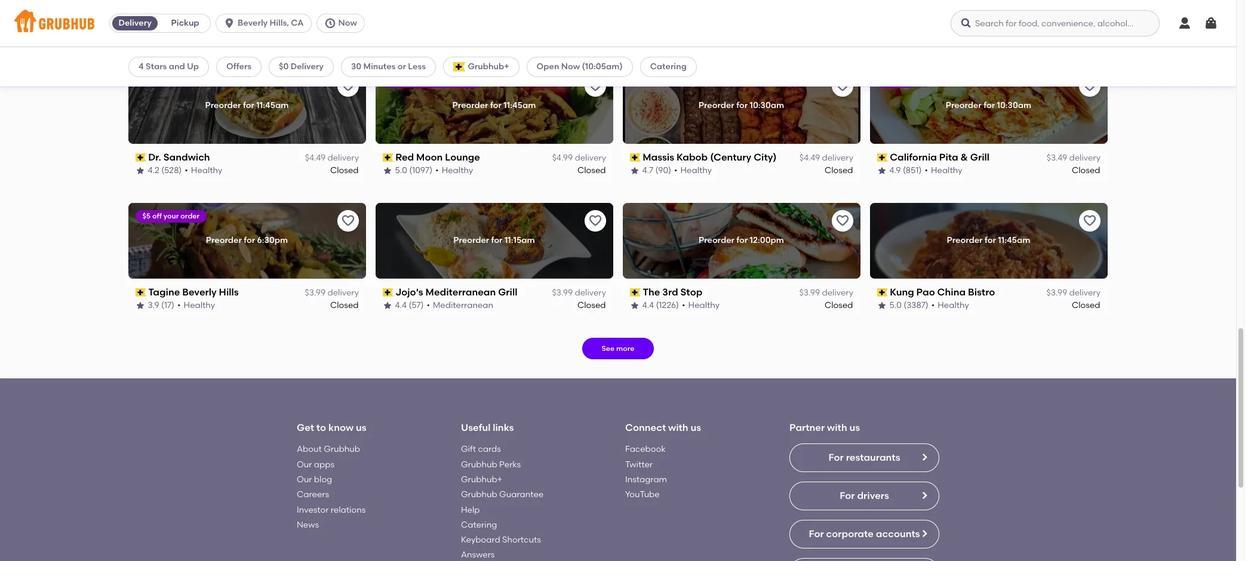 Task type: vqa. For each thing, say whether or not it's contained in the screenshot.
Dr.
yes



Task type: describe. For each thing, give the bounding box(es) containing it.
instagram
[[625, 475, 667, 485]]

grubhub+ inside gift cards grubhub perks grubhub+ grubhub guarantee help catering keyboard shortcuts answers
[[461, 475, 502, 485]]

$3.99 for true food kitchen
[[305, 18, 326, 28]]

pita
[[940, 152, 959, 163]]

earn $8
[[884, 77, 910, 85]]

$4.99 delivery
[[552, 153, 606, 163]]

• healthy for beverly
[[178, 300, 215, 310]]

• for mediterranean
[[427, 300, 430, 310]]

open
[[537, 62, 559, 72]]

closed for tagine beverly hills
[[331, 300, 359, 310]]

california pita & grill
[[890, 152, 990, 163]]

kung pao china bistro
[[890, 287, 995, 298]]

blog
[[314, 475, 332, 485]]

• healthy for moon
[[436, 165, 473, 175]]

1 $3.49 from the top
[[1047, 18, 1067, 28]]

1 $3.49 delivery from the top
[[1047, 18, 1101, 28]]

star icon image for massis kabob (century city)
[[630, 166, 640, 175]]

careers link
[[297, 490, 329, 500]]

delivery for red moon lounge
[[575, 153, 606, 163]]

subscription pass image for the 3rd stop
[[630, 289, 641, 297]]

closed for dr. sandwich
[[331, 165, 359, 175]]

with for partner
[[827, 422, 847, 433]]

order for moon
[[428, 77, 447, 85]]

delivery for kung pao china bistro
[[1069, 288, 1101, 298]]

partner with us
[[789, 422, 860, 433]]

see more
[[602, 344, 634, 353]]

less
[[408, 62, 426, 72]]

right image
[[920, 453, 929, 462]]

now inside now button
[[338, 18, 357, 28]]

bistro
[[968, 287, 995, 298]]

Search for food, convenience, alcohol... search field
[[951, 10, 1160, 36]]

5.0 (1097)
[[395, 165, 433, 175]]

1 horizontal spatial now
[[561, 62, 580, 72]]

about grubhub our apps our blog careers investor relations news
[[297, 444, 366, 530]]

useful links
[[461, 422, 514, 433]]

subscription pass image for tagine beverly hills
[[136, 289, 146, 297]]

for restaurants link
[[789, 444, 939, 473]]

• healthy for sandwich
[[185, 165, 223, 175]]

about
[[297, 444, 322, 455]]

twitter
[[625, 460, 653, 470]]

partner
[[789, 422, 825, 433]]

gift cards link
[[461, 444, 501, 455]]

moon
[[417, 152, 443, 163]]

$0
[[279, 62, 289, 72]]

instagram link
[[625, 475, 667, 485]]

dr.
[[148, 152, 161, 163]]

kabob
[[677, 152, 708, 163]]

get
[[297, 422, 314, 433]]

subscription pass image for kung pao china bistro
[[877, 289, 888, 297]]

$4.49 delivery for dr. sandwich
[[305, 153, 359, 163]]

(1097)
[[410, 165, 433, 175]]

off for tagine
[[153, 212, 162, 220]]

4.9 (851)
[[890, 165, 922, 175]]

pickup button
[[160, 14, 210, 33]]

• for pao
[[932, 300, 935, 310]]

china
[[938, 287, 966, 298]]

keyboard shortcuts link
[[461, 535, 541, 545]]

keyboard
[[461, 535, 500, 545]]

2 our from the top
[[297, 475, 312, 485]]

• for moon
[[436, 165, 439, 175]]

0 vertical spatial catering
[[650, 62, 687, 72]]

catering link
[[461, 520, 497, 530]]

facebook
[[625, 444, 666, 455]]

links
[[493, 422, 514, 433]]

star icon image for true food kitchen
[[136, 31, 145, 41]]

• healthy for pao
[[932, 300, 969, 310]]

star icon image for jojo's mediterranean grill
[[383, 301, 392, 310]]

preorder for pao
[[947, 235, 983, 246]]

mediterranean for jojo's
[[426, 287, 496, 298]]

1 vertical spatial grubhub
[[461, 460, 497, 470]]

corporate
[[826, 529, 874, 540]]

2 $3.49 delivery from the top
[[1047, 153, 1101, 163]]

svg image inside now button
[[324, 17, 336, 29]]

lounge
[[445, 152, 480, 163]]

or
[[398, 62, 406, 72]]

$3.99 delivery for the 3rd stop
[[799, 288, 853, 298]]

order for beverly
[[181, 212, 200, 220]]

10:30am for massis kabob (century city)
[[750, 101, 784, 111]]

(57)
[[409, 300, 424, 310]]

off for red
[[400, 77, 409, 85]]

and
[[169, 62, 185, 72]]

cards
[[478, 444, 501, 455]]

for drivers link
[[789, 482, 939, 511]]

save this restaurant image for kung pao china bistro
[[1083, 214, 1097, 228]]

$3.99 delivery for kung pao china bistro
[[1047, 288, 1101, 298]]

right image for for drivers
[[920, 491, 929, 501]]

get to know us
[[297, 422, 366, 433]]

main navigation navigation
[[0, 0, 1236, 47]]

2 $3.49 from the top
[[1047, 153, 1067, 163]]

tagine beverly hills
[[148, 287, 239, 298]]

gift cards grubhub perks grubhub+ grubhub guarantee help catering keyboard shortcuts answers
[[461, 444, 544, 560]]

closed for red moon lounge
[[578, 165, 606, 175]]

mediterranean for •
[[433, 300, 494, 310]]

1 vertical spatial grill
[[498, 287, 518, 298]]

delivery for california pita & grill
[[1069, 153, 1101, 163]]

our blog link
[[297, 475, 332, 485]]

preorder for 11:15am
[[454, 235, 535, 246]]

$4.49 delivery for massis kabob (century city)
[[799, 153, 853, 163]]

&
[[961, 152, 968, 163]]

preorder for mediterranean
[[454, 235, 490, 246]]

30
[[351, 62, 361, 72]]

10:30am for california pita & grill
[[997, 101, 1032, 111]]

catering inside gift cards grubhub perks grubhub+ grubhub guarantee help catering keyboard shortcuts answers
[[461, 520, 497, 530]]

massis kabob (century city)
[[643, 152, 777, 163]]

grubhub+ link
[[461, 475, 502, 485]]

twitter link
[[625, 460, 653, 470]]

tagine
[[148, 287, 180, 298]]

$5 off your order of $50+
[[390, 77, 474, 85]]

$3.99 delivery for jojo's mediterranean grill
[[552, 288, 606, 298]]

svg image inside beverly hills, ca 'button'
[[223, 17, 235, 29]]

guarantee
[[499, 490, 544, 500]]

4.4 (57)
[[395, 300, 424, 310]]

$4.49 for massis kabob (century city)
[[799, 153, 820, 163]]

for for for corporate accounts
[[809, 529, 824, 540]]

for for jojo's mediterranean grill
[[492, 235, 503, 246]]

healthy for dr. sandwich
[[191, 165, 223, 175]]

(3387)
[[904, 300, 929, 310]]

5.0 for red moon lounge
[[395, 165, 408, 175]]

your for red
[[411, 77, 426, 85]]

closed for kung pao china bistro
[[1072, 300, 1101, 310]]

subscription pass image for true food kitchen
[[136, 19, 146, 27]]

youtube
[[625, 490, 660, 500]]

city)
[[754, 152, 777, 163]]

massis
[[643, 152, 675, 163]]

healthy for true food kitchen
[[185, 30, 217, 40]]

jojo's mediterranean grill
[[396, 287, 518, 298]]

5.0 for kung pao china bistro
[[890, 300, 902, 310]]

true food kitchen
[[148, 17, 234, 28]]

preorder for 11:45am for red moon lounge
[[453, 101, 536, 111]]

open now (10:05am)
[[537, 62, 623, 72]]

careers
[[297, 490, 329, 500]]

delivery button
[[110, 14, 160, 33]]

connect with us
[[625, 422, 701, 433]]

grubhub perks link
[[461, 460, 521, 470]]

(851)
[[903, 165, 922, 175]]

$3.99 delivery for tagine beverly hills
[[305, 288, 359, 298]]

subscription pass image for massis kabob (century city)
[[630, 154, 641, 162]]

accounts
[[876, 529, 920, 540]]

preorder for sandwich
[[205, 101, 241, 111]]

shortcuts
[[502, 535, 541, 545]]

minutes
[[363, 62, 396, 72]]

offers
[[226, 62, 251, 72]]

kung
[[890, 287, 914, 298]]

star icon image for dr. sandwich
[[136, 166, 145, 175]]

for for kung pao china bistro
[[985, 235, 996, 246]]



Task type: locate. For each thing, give the bounding box(es) containing it.
• healthy down the california pita & grill
[[925, 165, 963, 175]]

1 vertical spatial right image
[[920, 529, 929, 539]]

•
[[179, 30, 182, 40], [185, 165, 188, 175], [436, 165, 439, 175], [675, 165, 678, 175], [925, 165, 928, 175], [178, 300, 181, 310], [427, 300, 430, 310], [682, 300, 686, 310], [932, 300, 935, 310]]

star icon image left 5.0 (1097)
[[383, 166, 392, 175]]

star icon image left the 4.4 (57)
[[383, 301, 392, 310]]

subscription pass image left the at the bottom right of the page
[[630, 289, 641, 297]]

0 horizontal spatial off
[[153, 212, 162, 220]]

jojo's
[[396, 287, 424, 298]]

preorder down 'offers' on the left top of page
[[205, 101, 241, 111]]

stop
[[681, 287, 703, 298]]

for corporate accounts link
[[789, 520, 939, 549]]

for left drivers
[[840, 490, 855, 502]]

answers link
[[461, 550, 495, 560]]

more
[[616, 344, 634, 353]]

star icon image left "3.8"
[[136, 31, 145, 41]]

2 horizontal spatial 11:45am
[[998, 235, 1031, 246]]

0 vertical spatial beverly
[[238, 18, 268, 28]]

$3.49 delivery link
[[877, 16, 1101, 30]]

healthy down china
[[938, 300, 969, 310]]

red moon lounge
[[396, 152, 480, 163]]

for for for drivers
[[840, 490, 855, 502]]

• down sandwich at the left
[[185, 165, 188, 175]]

1 horizontal spatial 10:30am
[[997, 101, 1032, 111]]

star icon image left 5.0 (3387)
[[877, 301, 887, 310]]

healthy for red moon lounge
[[442, 165, 473, 175]]

pickup
[[171, 18, 199, 28]]

0 horizontal spatial svg image
[[223, 17, 235, 29]]

food
[[171, 17, 195, 28]]

• for pita
[[925, 165, 928, 175]]

off down 4.2 at the top of the page
[[153, 212, 162, 220]]

0 horizontal spatial now
[[338, 18, 357, 28]]

delivery for the 3rd stop
[[822, 288, 853, 298]]

5.0 down "kung" at the bottom right of the page
[[890, 300, 902, 310]]

4.7
[[643, 165, 654, 175]]

0 horizontal spatial svg image
[[324, 17, 336, 29]]

delivery for massis kabob (century city)
[[822, 153, 853, 163]]

preorder up &
[[946, 101, 982, 111]]

for for massis kabob (century city)
[[737, 101, 748, 111]]

(90)
[[656, 165, 672, 175]]

star icon image left 4.4 (1226) at the right bottom
[[630, 301, 640, 310]]

1 with from the left
[[668, 422, 688, 433]]

0 horizontal spatial save this restaurant image
[[835, 79, 850, 93]]

$4.49 for dr. sandwich
[[305, 153, 326, 163]]

4.4 for jojo's mediterranean grill
[[395, 300, 407, 310]]

• healthy down the stop
[[682, 300, 720, 310]]

now right open
[[561, 62, 580, 72]]

delivery for jojo's mediterranean grill
[[575, 288, 606, 298]]

beverly hills, ca
[[238, 18, 304, 28]]

grill down 11:15am
[[498, 287, 518, 298]]

your down (528)
[[164, 212, 179, 220]]

1 horizontal spatial off
[[400, 77, 409, 85]]

1 vertical spatial off
[[153, 212, 162, 220]]

preorder for 10:30am up &
[[946, 101, 1032, 111]]

5.0 (3387)
[[890, 300, 929, 310]]

1 horizontal spatial catering
[[650, 62, 687, 72]]

0 horizontal spatial with
[[668, 422, 688, 433]]

4.9
[[890, 165, 901, 175]]

• right (17)
[[178, 300, 181, 310]]

3.8 (10)
[[148, 30, 176, 40]]

closed for california pita & grill
[[1072, 165, 1101, 175]]

answers
[[461, 550, 495, 560]]

subscription pass image left the tagine
[[136, 289, 146, 297]]

1 horizontal spatial preorder for 11:45am
[[453, 101, 536, 111]]

2 $4.49 delivery from the left
[[799, 153, 853, 163]]

subscription pass image for dr. sandwich
[[136, 154, 146, 162]]

subscription pass image left massis
[[630, 154, 641, 162]]

help
[[461, 505, 480, 515]]

subscription pass image
[[136, 154, 146, 162], [383, 154, 393, 162], [877, 154, 888, 162], [630, 289, 641, 297], [877, 289, 888, 297]]

healthy down kabob
[[681, 165, 712, 175]]

restaurants
[[846, 452, 900, 464]]

for
[[829, 452, 844, 464], [840, 490, 855, 502], [809, 529, 824, 540]]

perks
[[499, 460, 521, 470]]

subscription pass image
[[136, 19, 146, 27], [630, 154, 641, 162], [136, 289, 146, 297], [383, 289, 393, 297]]

0 vertical spatial grubhub+
[[468, 62, 509, 72]]

• healthy down kabob
[[675, 165, 712, 175]]

$3.99 for the 3rd stop
[[799, 288, 820, 298]]

• down the stop
[[682, 300, 686, 310]]

delivery inside $3.49 delivery link
[[1069, 18, 1101, 28]]

1 vertical spatial $5
[[143, 212, 151, 220]]

closed for true food kitchen
[[331, 30, 359, 40]]

• for 3rd
[[682, 300, 686, 310]]

us for partner with us
[[849, 422, 860, 433]]

• right (90)
[[675, 165, 678, 175]]

useful
[[461, 422, 490, 433]]

subscription pass image for california pita & grill
[[877, 154, 888, 162]]

delivery
[[119, 18, 152, 28], [291, 62, 324, 72]]

order left of
[[428, 77, 447, 85]]

1 horizontal spatial preorder for 10:30am
[[946, 101, 1032, 111]]

right image
[[920, 491, 929, 501], [920, 529, 929, 539]]

0 vertical spatial off
[[400, 77, 409, 85]]

• for beverly
[[178, 300, 181, 310]]

right image for for corporate accounts
[[920, 529, 929, 539]]

• healthy down true food kitchen
[[179, 30, 217, 40]]

0 horizontal spatial preorder for 10:30am
[[699, 101, 784, 111]]

11:45am for kung pao china bistro
[[998, 235, 1031, 246]]

preorder up china
[[947, 235, 983, 246]]

1 $4.49 delivery from the left
[[305, 153, 359, 163]]

with right partner
[[827, 422, 847, 433]]

star icon image left 4.9
[[877, 166, 887, 175]]

$5 down 30 minutes or less
[[390, 77, 398, 85]]

1 vertical spatial $3.49
[[1047, 153, 1067, 163]]

investor
[[297, 505, 329, 515]]

2 preorder for 10:30am from the left
[[946, 101, 1032, 111]]

our up careers at the left
[[297, 475, 312, 485]]

0 vertical spatial our
[[297, 460, 312, 470]]

our down the about
[[297, 460, 312, 470]]

preorder for 11:45am
[[205, 101, 289, 111], [453, 101, 536, 111], [947, 235, 1031, 246]]

subscription pass image left jojo's
[[383, 289, 393, 297]]

1 horizontal spatial beverly
[[238, 18, 268, 28]]

our
[[297, 460, 312, 470], [297, 475, 312, 485]]

0 horizontal spatial grill
[[498, 287, 518, 298]]

mediterranean down jojo's mediterranean grill
[[433, 300, 494, 310]]

preorder for moon
[[453, 101, 488, 111]]

• for sandwich
[[185, 165, 188, 175]]

your down less
[[411, 77, 426, 85]]

star icon image for kung pao china bistro
[[877, 301, 887, 310]]

closed for jojo's mediterranean grill
[[578, 300, 606, 310]]

star icon image for red moon lounge
[[383, 166, 392, 175]]

true
[[148, 17, 169, 28]]

save this restaurant button
[[337, 75, 359, 97], [585, 75, 606, 97], [832, 75, 853, 97], [1079, 75, 1101, 97], [337, 210, 359, 232], [585, 210, 606, 232], [832, 210, 853, 232], [1079, 210, 1101, 232]]

preorder for 11:45am down $50+ at top
[[453, 101, 536, 111]]

2 $4.49 from the left
[[799, 153, 820, 163]]

california
[[890, 152, 937, 163]]

0 horizontal spatial $4.49
[[305, 153, 326, 163]]

delivery for true food kitchen
[[328, 18, 359, 28]]

delivery inside button
[[119, 18, 152, 28]]

1 vertical spatial $3.49 delivery
[[1047, 153, 1101, 163]]

us right know
[[356, 422, 366, 433]]

preorder for 10:30am
[[699, 101, 784, 111], [946, 101, 1032, 111]]

grubhub plus flag logo image
[[453, 62, 465, 72]]

grubhub+ down grubhub perks link at left bottom
[[461, 475, 502, 485]]

1 vertical spatial delivery
[[291, 62, 324, 72]]

know
[[328, 422, 354, 433]]

delivery right $0
[[291, 62, 324, 72]]

kitchen
[[197, 17, 234, 28]]

for restaurants
[[829, 452, 900, 464]]

now button
[[316, 14, 370, 33]]

1 vertical spatial our
[[297, 475, 312, 485]]

1 horizontal spatial $4.49
[[799, 153, 820, 163]]

0 vertical spatial delivery
[[119, 18, 152, 28]]

• healthy down 'lounge'
[[436, 165, 473, 175]]

healthy for california pita & grill
[[931, 165, 963, 175]]

0 horizontal spatial 4.4
[[395, 300, 407, 310]]

preorder down $50+ at top
[[453, 101, 488, 111]]

healthy down $3.49 delivery link
[[927, 30, 958, 40]]

1 horizontal spatial svg image
[[960, 17, 972, 29]]

• down pao
[[932, 300, 935, 310]]

• for food
[[179, 30, 182, 40]]

preorder up the massis kabob (century city)
[[699, 101, 735, 111]]

4.4 for the 3rd stop
[[643, 300, 654, 310]]

subscription pass image left "kung" at the bottom right of the page
[[877, 289, 888, 297]]

mediterranean
[[426, 287, 496, 298], [433, 300, 494, 310]]

4.4 down the at the bottom right of the page
[[643, 300, 654, 310]]

beverly
[[238, 18, 268, 28], [183, 287, 217, 298]]

12:00pm
[[750, 235, 784, 246]]

earn
[[884, 77, 901, 85]]

news link
[[297, 520, 319, 530]]

1 horizontal spatial 11:45am
[[504, 101, 536, 111]]

save this restaurant image for massis kabob (century city)
[[835, 79, 850, 93]]

svg image
[[1204, 16, 1218, 30], [223, 17, 235, 29]]

subscription pass image for red moon lounge
[[383, 154, 393, 162]]

preorder
[[205, 101, 241, 111], [453, 101, 488, 111], [699, 101, 735, 111], [946, 101, 982, 111], [206, 235, 242, 246], [454, 235, 490, 246], [699, 235, 735, 246], [947, 235, 983, 246]]

ca
[[291, 18, 304, 28]]

preorder for pita
[[946, 101, 982, 111]]

preorder for 10:30am up (century
[[699, 101, 784, 111]]

2 right image from the top
[[920, 529, 929, 539]]

healthy down the stop
[[689, 300, 720, 310]]

healthy for kung pao china bistro
[[938, 300, 969, 310]]

1 right image from the top
[[920, 491, 929, 501]]

facebook link
[[625, 444, 666, 455]]

investor relations link
[[297, 505, 366, 515]]

off down or
[[400, 77, 409, 85]]

delivery for tagine beverly hills
[[328, 288, 359, 298]]

closed for massis kabob (century city)
[[825, 165, 853, 175]]

beverly hills, ca button
[[216, 14, 316, 33]]

see
[[602, 344, 615, 353]]

delivery for dr. sandwich
[[328, 153, 359, 163]]

1 vertical spatial for
[[840, 490, 855, 502]]

1 preorder for 10:30am from the left
[[699, 101, 784, 111]]

1 vertical spatial order
[[181, 212, 200, 220]]

star icon image for california pita & grill
[[877, 166, 887, 175]]

11:45am
[[257, 101, 289, 111], [504, 101, 536, 111], [998, 235, 1031, 246]]

preorder for 10:30am for city)
[[699, 101, 784, 111]]

for inside for drivers link
[[840, 490, 855, 502]]

• down red moon lounge
[[436, 165, 439, 175]]

subscription pass image for jojo's mediterranean grill
[[383, 289, 393, 297]]

0 horizontal spatial order
[[181, 212, 200, 220]]

2 vertical spatial for
[[809, 529, 824, 540]]

right image inside for corporate accounts link
[[920, 529, 929, 539]]

0 horizontal spatial 5.0
[[395, 165, 408, 175]]

preorder left the 12:00pm
[[699, 235, 735, 246]]

0 vertical spatial for
[[829, 452, 844, 464]]

4.7 (90)
[[643, 165, 672, 175]]

0 horizontal spatial catering
[[461, 520, 497, 530]]

• healthy
[[179, 30, 217, 40], [185, 165, 223, 175], [436, 165, 473, 175], [675, 165, 712, 175], [925, 165, 963, 175], [178, 300, 215, 310], [682, 300, 720, 310], [932, 300, 969, 310]]

1 10:30am from the left
[[750, 101, 784, 111]]

preorder for 6:30pm
[[206, 235, 288, 246]]

see more button
[[582, 338, 654, 359]]

preorder for 11:45am down 'offers' on the left top of page
[[205, 101, 289, 111]]

healthy
[[185, 30, 217, 40], [927, 30, 958, 40], [191, 165, 223, 175], [442, 165, 473, 175], [681, 165, 712, 175], [931, 165, 963, 175], [184, 300, 215, 310], [689, 300, 720, 310], [938, 300, 969, 310]]

2 10:30am from the left
[[997, 101, 1032, 111]]

• right (851)
[[925, 165, 928, 175]]

0 vertical spatial grill
[[971, 152, 990, 163]]

1 vertical spatial your
[[164, 212, 179, 220]]

with for connect
[[668, 422, 688, 433]]

save this restaurant image
[[341, 79, 355, 93], [588, 79, 603, 93], [1083, 79, 1097, 93], [341, 214, 355, 228], [588, 214, 603, 228], [835, 214, 850, 228]]

star icon image for the 3rd stop
[[630, 301, 640, 310]]

preorder for beverly
[[206, 235, 242, 246]]

• for kabob
[[675, 165, 678, 175]]

$4.49
[[305, 153, 326, 163], [799, 153, 820, 163]]

0 vertical spatial mediterranean
[[426, 287, 496, 298]]

$5 for red moon lounge
[[390, 77, 398, 85]]

11:45am for red moon lounge
[[504, 101, 536, 111]]

order down (528)
[[181, 212, 200, 220]]

2 with from the left
[[827, 422, 847, 433]]

1 horizontal spatial 5.0
[[890, 300, 902, 310]]

grubhub down grubhub+ link
[[461, 490, 497, 500]]

healthy for the 3rd stop
[[689, 300, 720, 310]]

0 horizontal spatial beverly
[[183, 287, 217, 298]]

$5 down 4.2 at the top of the page
[[143, 212, 151, 220]]

subscription pass image left red
[[383, 154, 393, 162]]

0 vertical spatial now
[[338, 18, 357, 28]]

0 vertical spatial your
[[411, 77, 426, 85]]

for inside for restaurants link
[[829, 452, 844, 464]]

2 horizontal spatial preorder for 11:45am
[[947, 235, 1031, 246]]

subscription pass image left true at left
[[136, 19, 146, 27]]

1 horizontal spatial delivery
[[291, 62, 324, 72]]

stars
[[146, 62, 167, 72]]

3.8
[[148, 30, 160, 40]]

healthy down tagine beverly hills
[[184, 300, 215, 310]]

to
[[316, 422, 326, 433]]

1 4.4 from the left
[[395, 300, 407, 310]]

your
[[411, 77, 426, 85], [164, 212, 179, 220]]

• healthy for 3rd
[[682, 300, 720, 310]]

1 vertical spatial now
[[561, 62, 580, 72]]

0 vertical spatial right image
[[920, 491, 929, 501]]

healthy down sandwich at the left
[[191, 165, 223, 175]]

3 us from the left
[[849, 422, 860, 433]]

facebook twitter instagram youtube
[[625, 444, 667, 500]]

1 vertical spatial beverly
[[183, 287, 217, 298]]

4.4 left (57)
[[395, 300, 407, 310]]

beverly left hills,
[[238, 18, 268, 28]]

your for tagine
[[164, 212, 179, 220]]

5.0 down red
[[395, 165, 408, 175]]

(century
[[710, 152, 752, 163]]

1 $4.49 from the left
[[305, 153, 326, 163]]

1 vertical spatial 5.0
[[890, 300, 902, 310]]

2 horizontal spatial us
[[849, 422, 860, 433]]

for drivers
[[840, 490, 889, 502]]

healthy down pita
[[931, 165, 963, 175]]

star icon image
[[136, 31, 145, 41], [136, 166, 145, 175], [383, 166, 392, 175], [630, 166, 640, 175], [877, 166, 887, 175], [136, 301, 145, 310], [383, 301, 392, 310], [630, 301, 640, 310], [877, 301, 887, 310]]

1 vertical spatial save this restaurant image
[[1083, 214, 1097, 228]]

off
[[400, 77, 409, 85], [153, 212, 162, 220]]

1 our from the top
[[297, 460, 312, 470]]

• healthy for pita
[[925, 165, 963, 175]]

2 vertical spatial grubhub
[[461, 490, 497, 500]]

with right connect
[[668, 422, 688, 433]]

subscription pass image left dr. at the left top of page
[[136, 154, 146, 162]]

for inside for corporate accounts link
[[809, 529, 824, 540]]

grubhub down gift cards link
[[461, 460, 497, 470]]

for for tagine beverly hills
[[244, 235, 255, 246]]

(10)
[[162, 30, 176, 40]]

preorder for kabob
[[699, 101, 735, 111]]

for corporate accounts
[[809, 529, 920, 540]]

star icon image left 3.9
[[136, 301, 145, 310]]

$5 for tagine beverly hills
[[143, 212, 151, 220]]

• healthy down china
[[932, 300, 969, 310]]

subscription pass image left california
[[877, 154, 888, 162]]

dr. sandwich
[[148, 152, 210, 163]]

4
[[139, 62, 144, 72]]

grubhub inside about grubhub our apps our blog careers investor relations news
[[324, 444, 360, 455]]

preorder for 11:45am for kung pao china bistro
[[947, 235, 1031, 246]]

delivery up "3.8"
[[119, 18, 152, 28]]

us up for restaurants
[[849, 422, 860, 433]]

up
[[187, 62, 199, 72]]

• right (10)
[[179, 30, 182, 40]]

0 horizontal spatial 10:30am
[[750, 101, 784, 111]]

right image inside for drivers link
[[920, 491, 929, 501]]

0 horizontal spatial preorder for 11:45am
[[205, 101, 289, 111]]

1 horizontal spatial save this restaurant image
[[1083, 214, 1097, 228]]

for for for restaurants
[[829, 452, 844, 464]]

now up 30
[[338, 18, 357, 28]]

• right (57)
[[427, 300, 430, 310]]

1 horizontal spatial order
[[428, 77, 447, 85]]

4.2 (528)
[[148, 165, 182, 175]]

closed for the 3rd stop
[[825, 300, 853, 310]]

us for connect with us
[[691, 422, 701, 433]]

2 us from the left
[[691, 422, 701, 433]]

0 horizontal spatial $4.49 delivery
[[305, 153, 359, 163]]

1 us from the left
[[356, 422, 366, 433]]

star icon image left 4.2 at the top of the page
[[136, 166, 145, 175]]

grubhub+
[[468, 62, 509, 72], [461, 475, 502, 485]]

preorder left 6:30pm
[[206, 235, 242, 246]]

save this restaurant image
[[835, 79, 850, 93], [1083, 214, 1097, 228]]

1 horizontal spatial with
[[827, 422, 847, 433]]

0 vertical spatial save this restaurant image
[[835, 79, 850, 93]]

3rd
[[663, 287, 679, 298]]

grubhub+ up $50+ at top
[[468, 62, 509, 72]]

1 horizontal spatial us
[[691, 422, 701, 433]]

30 minutes or less
[[351, 62, 426, 72]]

0 horizontal spatial us
[[356, 422, 366, 433]]

0 horizontal spatial delivery
[[119, 18, 152, 28]]

1 vertical spatial catering
[[461, 520, 497, 530]]

2 4.4 from the left
[[643, 300, 654, 310]]

for for california pita & grill
[[984, 101, 995, 111]]

grubhub guarantee link
[[461, 490, 544, 500]]

0 vertical spatial $5
[[390, 77, 398, 85]]

(528)
[[162, 165, 182, 175]]

beverly inside 'button'
[[238, 18, 268, 28]]

0 vertical spatial 5.0
[[395, 165, 408, 175]]

grill right &
[[971, 152, 990, 163]]

1 vertical spatial grubhub+
[[461, 475, 502, 485]]

healthy down 'lounge'
[[442, 165, 473, 175]]

$3.99 delivery for true food kitchen
[[305, 18, 359, 28]]

healthy for massis kabob (century city)
[[681, 165, 712, 175]]

mediterranean up the • mediterranean
[[426, 287, 496, 298]]

• healthy for food
[[179, 30, 217, 40]]

preorder for 11:45am up bistro
[[947, 235, 1031, 246]]

• healthy down sandwich at the left
[[185, 165, 223, 175]]

us right connect
[[691, 422, 701, 433]]

beverly left "hills"
[[183, 287, 217, 298]]

healthy for tagine beverly hills
[[184, 300, 215, 310]]

preorder for 10:30am for grill
[[946, 101, 1032, 111]]

1 horizontal spatial svg image
[[1204, 16, 1218, 30]]

1 horizontal spatial your
[[411, 77, 426, 85]]

of
[[449, 77, 456, 85]]

4.4
[[395, 300, 407, 310], [643, 300, 654, 310]]

healthy down true food kitchen
[[185, 30, 217, 40]]

6:30pm
[[257, 235, 288, 246]]

for down "partner with us"
[[829, 452, 844, 464]]

• healthy down tagine beverly hills
[[178, 300, 215, 310]]

grubhub down know
[[324, 444, 360, 455]]

us
[[356, 422, 366, 433], [691, 422, 701, 433], [849, 422, 860, 433]]

preorder for 11:45am for dr. sandwich
[[205, 101, 289, 111]]

3.9 (17)
[[148, 300, 175, 310]]

4.4 (1226)
[[643, 300, 679, 310]]

0 horizontal spatial $5
[[143, 212, 151, 220]]

1 horizontal spatial grill
[[971, 152, 990, 163]]

0 vertical spatial $3.49
[[1047, 18, 1067, 28]]

0 vertical spatial grubhub
[[324, 444, 360, 455]]

1 vertical spatial mediterranean
[[433, 300, 494, 310]]

0 horizontal spatial your
[[164, 212, 179, 220]]

11:45am for dr. sandwich
[[257, 101, 289, 111]]

for left corporate
[[809, 529, 824, 540]]

1 horizontal spatial $5
[[390, 77, 398, 85]]

0 vertical spatial $3.49 delivery
[[1047, 18, 1101, 28]]

1 horizontal spatial $4.49 delivery
[[799, 153, 853, 163]]

$3.49 delivery
[[1047, 18, 1101, 28], [1047, 153, 1101, 163]]

for
[[243, 101, 255, 111], [490, 101, 502, 111], [737, 101, 748, 111], [984, 101, 995, 111], [244, 235, 255, 246], [492, 235, 503, 246], [737, 235, 748, 246], [985, 235, 996, 246]]

for for red moon lounge
[[490, 101, 502, 111]]

preorder left 11:15am
[[454, 235, 490, 246]]

star icon image left 4.7
[[630, 166, 640, 175]]

1 horizontal spatial 4.4
[[643, 300, 654, 310]]

• healthy for kabob
[[675, 165, 712, 175]]

svg image
[[1178, 16, 1192, 30], [324, 17, 336, 29], [960, 17, 972, 29]]

0 vertical spatial order
[[428, 77, 447, 85]]

0 horizontal spatial 11:45am
[[257, 101, 289, 111]]

2 horizontal spatial svg image
[[1178, 16, 1192, 30]]



